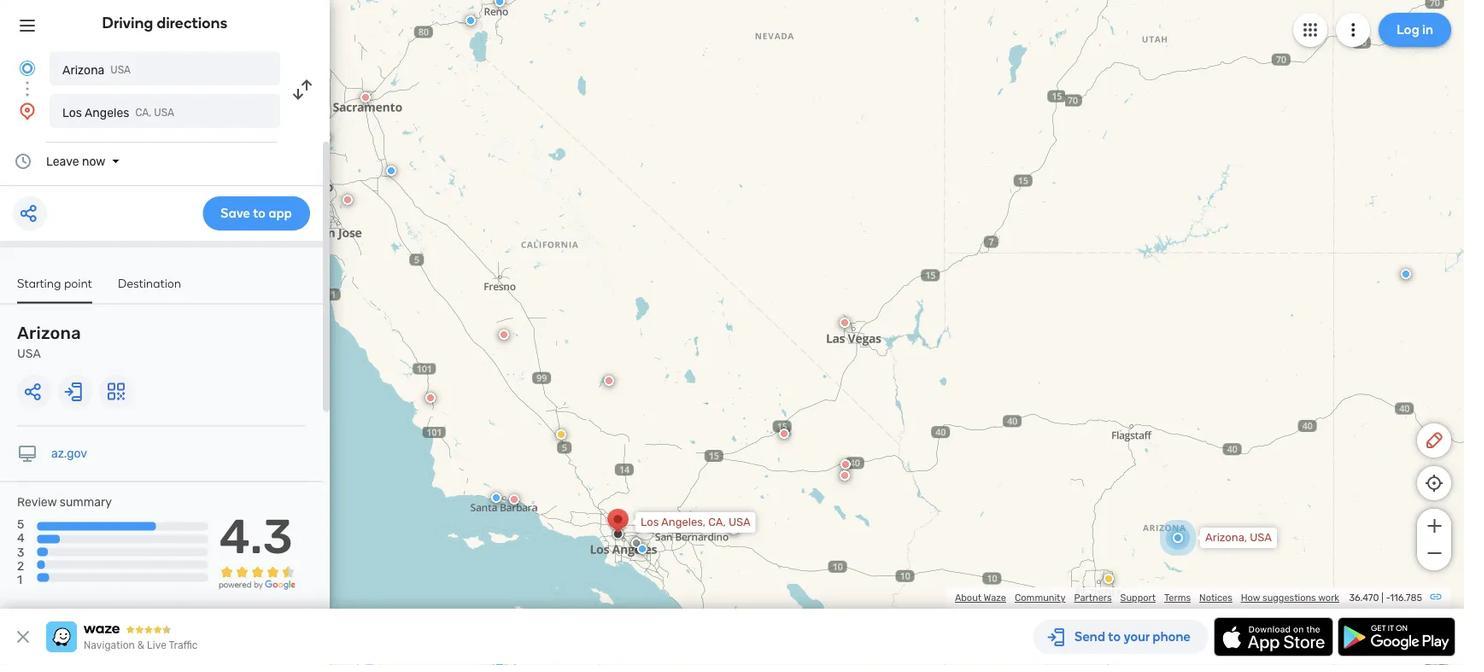 Task type: describe. For each thing, give the bounding box(es) containing it.
support
[[1120, 592, 1156, 604]]

live
[[147, 640, 166, 652]]

1 horizontal spatial hazard image
[[1104, 574, 1114, 584]]

starting
[[17, 276, 61, 290]]

accident image
[[631, 538, 642, 548]]

location image
[[17, 101, 38, 121]]

36.470
[[1349, 592, 1379, 604]]

5
[[17, 518, 24, 532]]

review
[[17, 495, 57, 510]]

usa up los angeles ca, usa
[[111, 64, 131, 76]]

los angeles ca, usa
[[62, 105, 174, 120]]

directions
[[157, 14, 228, 32]]

driving directions
[[102, 14, 228, 32]]

los for angeles,
[[641, 516, 659, 529]]

community link
[[1015, 592, 1066, 604]]

usa inside los angeles ca, usa
[[154, 107, 174, 119]]

starting point
[[17, 276, 92, 290]]

how
[[1241, 592, 1260, 604]]

suggestions
[[1263, 592, 1316, 604]]

0 horizontal spatial hazard image
[[556, 430, 566, 440]]

police image
[[466, 15, 476, 26]]

az.gov
[[51, 447, 87, 461]]

pencil image
[[1424, 431, 1445, 451]]

1 vertical spatial arizona usa
[[17, 323, 81, 361]]

starting point button
[[17, 276, 92, 304]]

angeles,
[[661, 516, 706, 529]]

116.785
[[1390, 592, 1422, 604]]

waze
[[984, 592, 1006, 604]]

|
[[1381, 592, 1384, 604]]

4
[[17, 531, 25, 546]]

zoom in image
[[1424, 516, 1445, 536]]

36.470 | -116.785
[[1349, 592, 1422, 604]]

arizona,
[[1205, 531, 1247, 545]]

about waze link
[[955, 592, 1006, 604]]

az.gov link
[[51, 447, 87, 461]]

x image
[[13, 627, 33, 648]]

-
[[1386, 592, 1390, 604]]

ca, for angeles,
[[708, 516, 726, 529]]

0 vertical spatial arizona usa
[[62, 63, 131, 77]]

&
[[137, 640, 144, 652]]



Task type: vqa. For each thing, say whether or not it's contained in the screenshot.
States in the Chinatown YMCA 273 Bowery, Manhattan, United States
no



Task type: locate. For each thing, give the bounding box(es) containing it.
community
[[1015, 592, 1066, 604]]

link image
[[1429, 590, 1443, 604]]

navigation & live traffic
[[84, 640, 198, 652]]

0 horizontal spatial los
[[62, 105, 82, 120]]

ca, inside los angeles ca, usa
[[135, 107, 152, 119]]

now
[[82, 154, 105, 168]]

ca, right "angeles,"
[[708, 516, 726, 529]]

los
[[62, 105, 82, 120], [641, 516, 659, 529]]

partners
[[1074, 592, 1112, 604]]

5 4 3 2 1
[[17, 518, 25, 587]]

current location image
[[17, 58, 38, 79]]

arizona down starting point button
[[17, 323, 81, 343]]

arizona, usa
[[1205, 531, 1272, 545]]

arizona usa down starting point button
[[17, 323, 81, 361]]

1 vertical spatial los
[[641, 516, 659, 529]]

ca,
[[135, 107, 152, 119], [708, 516, 726, 529]]

1 vertical spatial arizona
[[17, 323, 81, 343]]

ca, right angeles
[[135, 107, 152, 119]]

point
[[64, 276, 92, 290]]

arizona
[[62, 63, 105, 77], [17, 323, 81, 343]]

notices link
[[1199, 592, 1232, 604]]

0 vertical spatial hazard image
[[556, 430, 566, 440]]

2
[[17, 559, 24, 573]]

road closed image
[[360, 92, 371, 103], [320, 132, 331, 143], [343, 195, 353, 205], [840, 318, 850, 328], [604, 376, 614, 386], [425, 393, 436, 403], [779, 429, 789, 439], [841, 460, 851, 470], [840, 471, 850, 481], [509, 495, 519, 505], [729, 524, 739, 535]]

work
[[1318, 592, 1339, 604]]

zoom out image
[[1424, 543, 1445, 564]]

usa down starting point button
[[17, 347, 41, 361]]

los left angeles
[[62, 105, 82, 120]]

1 horizontal spatial ca,
[[708, 516, 726, 529]]

support link
[[1120, 592, 1156, 604]]

angeles
[[85, 105, 129, 120]]

how suggestions work link
[[1241, 592, 1339, 604]]

clock image
[[13, 151, 33, 172]]

los up accident image
[[641, 516, 659, 529]]

ca, for angeles
[[135, 107, 152, 119]]

navigation
[[84, 640, 135, 652]]

usa right "angeles,"
[[729, 516, 751, 529]]

notices
[[1199, 592, 1232, 604]]

about waze community partners support terms notices how suggestions work
[[955, 592, 1339, 604]]

terms link
[[1164, 592, 1191, 604]]

about
[[955, 592, 982, 604]]

3
[[17, 545, 24, 559]]

destination
[[118, 276, 181, 290]]

1
[[17, 573, 22, 587]]

traffic
[[169, 640, 198, 652]]

0 vertical spatial los
[[62, 105, 82, 120]]

partners link
[[1074, 592, 1112, 604]]

leave now
[[46, 154, 105, 168]]

4.3
[[219, 508, 293, 565]]

los for angeles
[[62, 105, 82, 120]]

los angeles, ca, usa
[[641, 516, 751, 529]]

leave
[[46, 154, 79, 168]]

driving
[[102, 14, 153, 32]]

police image
[[495, 0, 505, 7], [386, 166, 396, 176], [1401, 269, 1411, 279], [491, 493, 501, 503], [637, 544, 648, 554]]

hazard image
[[556, 430, 566, 440], [1104, 574, 1114, 584]]

0 vertical spatial ca,
[[135, 107, 152, 119]]

destination button
[[118, 276, 181, 302]]

0 horizontal spatial ca,
[[135, 107, 152, 119]]

arizona usa
[[62, 63, 131, 77], [17, 323, 81, 361]]

terms
[[1164, 592, 1191, 604]]

road closed image
[[499, 330, 509, 340]]

arizona up angeles
[[62, 63, 105, 77]]

computer image
[[17, 444, 38, 464]]

usa right arizona,
[[1250, 531, 1272, 545]]

1 vertical spatial hazard image
[[1104, 574, 1114, 584]]

usa right angeles
[[154, 107, 174, 119]]

usa
[[111, 64, 131, 76], [154, 107, 174, 119], [17, 347, 41, 361], [729, 516, 751, 529], [1250, 531, 1272, 545]]

summary
[[60, 495, 112, 510]]

1 horizontal spatial los
[[641, 516, 659, 529]]

review summary
[[17, 495, 112, 510]]

arizona usa up angeles
[[62, 63, 131, 77]]

0 vertical spatial arizona
[[62, 63, 105, 77]]

1 vertical spatial ca,
[[708, 516, 726, 529]]



